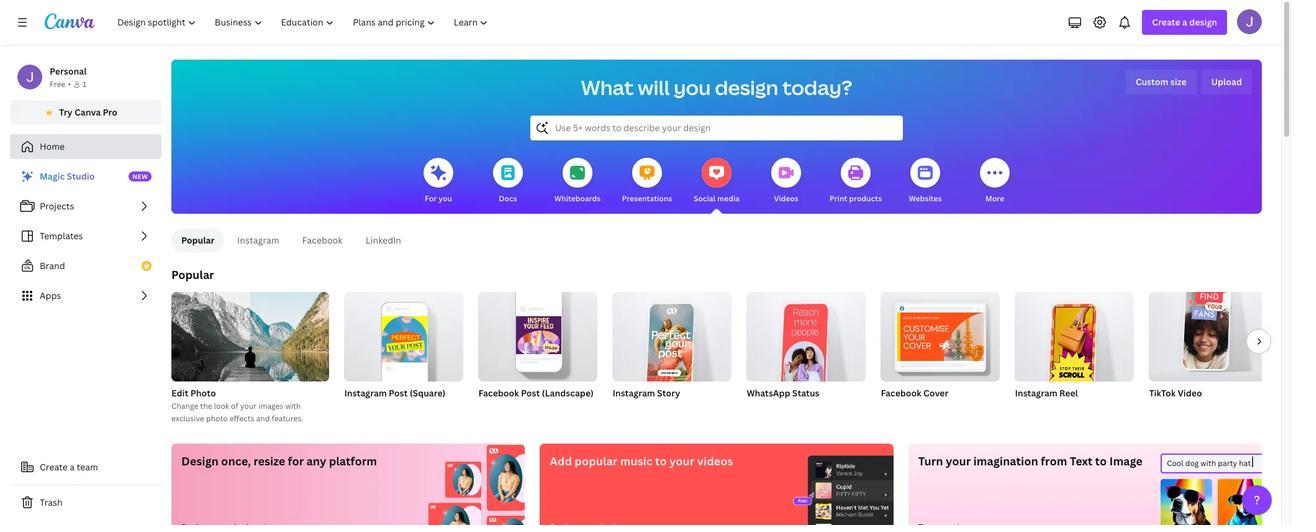 Task type: vqa. For each thing, say whether or not it's contained in the screenshot.
'Projects'
yes



Task type: locate. For each thing, give the bounding box(es) containing it.
once,
[[221, 454, 251, 468]]

design once, resize for any platform button
[[171, 444, 525, 525]]

text
[[1070, 454, 1093, 468]]

0 horizontal spatial to
[[656, 454, 667, 468]]

instagram left reel
[[1015, 387, 1058, 399]]

0 horizontal spatial your
[[240, 401, 257, 411]]

websites
[[909, 193, 942, 204]]

group for tiktok video
[[1150, 285, 1269, 381]]

1 post from the left
[[389, 387, 408, 399]]

instagram inside group
[[1015, 387, 1058, 399]]

0 vertical spatial with
[[285, 401, 301, 411]]

exclusive
[[171, 413, 204, 424]]

popular left instagram button
[[181, 234, 215, 246]]

instagram inside button
[[237, 234, 279, 246]]

videos button
[[772, 149, 802, 214]]

0 horizontal spatial post
[[389, 387, 408, 399]]

templates link
[[10, 224, 162, 249]]

social media button
[[694, 149, 740, 214]]

products
[[850, 193, 882, 204]]

list
[[10, 164, 162, 308]]

popular inside button
[[181, 234, 215, 246]]

group for facebook post (landscape)
[[479, 287, 598, 381]]

apps
[[40, 290, 61, 301]]

0 horizontal spatial create
[[40, 461, 68, 473]]

instagram story
[[613, 387, 680, 399]]

group
[[1150, 285, 1269, 381], [344, 287, 464, 381], [479, 287, 598, 381], [613, 287, 732, 389], [747, 287, 866, 389], [881, 287, 1001, 381], [1015, 287, 1135, 389]]

whatsapp status group
[[747, 287, 866, 415]]

from
[[1041, 454, 1068, 468]]

1 vertical spatial create
[[40, 461, 68, 473]]

0 vertical spatial design
[[1190, 16, 1218, 28]]

today?
[[783, 74, 853, 101]]

instagram reel
[[1015, 387, 1079, 399]]

design left jacob simon icon
[[1190, 16, 1218, 28]]

post for facebook
[[521, 387, 540, 399]]

0 vertical spatial create
[[1153, 16, 1181, 28]]

you
[[674, 74, 711, 101], [439, 193, 452, 204]]

resize
[[254, 454, 285, 468]]

0 horizontal spatial with
[[285, 401, 301, 411]]

templates
[[40, 230, 83, 242]]

group for instagram reel
[[1015, 287, 1135, 389]]

custom size
[[1136, 76, 1187, 88]]

cover
[[924, 387, 949, 399]]

home
[[40, 140, 65, 152]]

1 horizontal spatial design
[[1190, 16, 1218, 28]]

0 horizontal spatial you
[[439, 193, 452, 204]]

2 post from the left
[[521, 387, 540, 399]]

create a design
[[1153, 16, 1218, 28]]

upload button
[[1202, 70, 1253, 94]]

edit photo change the look of your images with exclusive photo effects and features.
[[171, 387, 303, 424]]

0 horizontal spatial a
[[70, 461, 75, 473]]

jacob simon image
[[1238, 9, 1263, 34]]

a
[[1183, 16, 1188, 28], [70, 461, 75, 473]]

a inside dropdown button
[[1183, 16, 1188, 28]]

image
[[1110, 454, 1143, 468]]

platform
[[329, 454, 377, 468]]

facebook post (landscape) group
[[479, 287, 598, 415]]

will
[[638, 74, 670, 101]]

0 vertical spatial popular
[[181, 234, 215, 246]]

instagram post (square)
[[344, 387, 446, 399]]

1 horizontal spatial post
[[521, 387, 540, 399]]

more button
[[980, 149, 1010, 214]]

to right text
[[1096, 454, 1107, 468]]

group for facebook cover
[[881, 287, 1001, 381]]

create inside button
[[40, 461, 68, 473]]

custom size button
[[1126, 70, 1197, 94]]

with right dog
[[1201, 458, 1217, 468]]

change
[[171, 401, 198, 411]]

print products button
[[830, 149, 882, 214]]

trash link
[[10, 490, 162, 515]]

tiktok
[[1150, 387, 1176, 399]]

with
[[285, 401, 301, 411], [1201, 458, 1217, 468]]

1 vertical spatial with
[[1201, 458, 1217, 468]]

your
[[240, 401, 257, 411], [670, 454, 695, 468], [946, 454, 971, 468]]

instagram
[[237, 234, 279, 246], [344, 387, 387, 399], [613, 387, 655, 399], [1015, 387, 1058, 399]]

social
[[694, 193, 716, 204]]

1 horizontal spatial create
[[1153, 16, 1181, 28]]

add popular music to your videos button
[[540, 444, 894, 525]]

design up search search field
[[715, 74, 779, 101]]

1 vertical spatial a
[[70, 461, 75, 473]]

to right music
[[656, 454, 667, 468]]

a inside button
[[70, 461, 75, 473]]

your left videos
[[670, 454, 695, 468]]

1 horizontal spatial with
[[1201, 458, 1217, 468]]

free •
[[50, 79, 71, 89]]

websites button
[[909, 149, 942, 214]]

facebook inside button
[[302, 234, 343, 246]]

group for instagram story
[[613, 287, 732, 389]]

projects link
[[10, 194, 162, 219]]

edit
[[171, 387, 188, 399]]

pro
[[103, 106, 117, 118]]

instagram left story
[[613, 387, 655, 399]]

design
[[1190, 16, 1218, 28], [715, 74, 779, 101]]

create inside dropdown button
[[1153, 16, 1181, 28]]

1 horizontal spatial a
[[1183, 16, 1188, 28]]

a up size
[[1183, 16, 1188, 28]]

1 vertical spatial you
[[439, 193, 452, 204]]

the
[[200, 401, 212, 411]]

for you
[[425, 193, 452, 204]]

a left team
[[70, 461, 75, 473]]

size
[[1171, 76, 1187, 88]]

create left team
[[40, 461, 68, 473]]

create a design button
[[1143, 10, 1228, 35]]

personal
[[50, 65, 87, 77]]

instagram for instagram post (square)
[[344, 387, 387, 399]]

whiteboards
[[555, 193, 601, 204]]

and
[[256, 413, 270, 424]]

0 horizontal spatial design
[[715, 74, 779, 101]]

try
[[59, 106, 72, 118]]

docs
[[499, 193, 517, 204]]

status
[[793, 387, 820, 399]]

post left '(landscape)'
[[521, 387, 540, 399]]

print
[[830, 193, 848, 204]]

with up features. at the bottom left
[[285, 401, 301, 411]]

your right the turn
[[946, 454, 971, 468]]

facebook for facebook cover
[[881, 387, 922, 399]]

with inside the edit photo change the look of your images with exclusive photo effects and features.
[[285, 401, 301, 411]]

post
[[389, 387, 408, 399], [521, 387, 540, 399]]

create up custom size
[[1153, 16, 1181, 28]]

1 horizontal spatial your
[[670, 454, 695, 468]]

print products
[[830, 193, 882, 204]]

instagram for instagram
[[237, 234, 279, 246]]

instagram right popular button
[[237, 234, 279, 246]]

you right for
[[439, 193, 452, 204]]

videos
[[774, 193, 799, 204]]

linkedin
[[366, 234, 401, 246]]

try canva pro button
[[10, 101, 162, 124]]

media
[[718, 193, 740, 204]]

your inside button
[[670, 454, 695, 468]]

popular
[[575, 454, 618, 468]]

you right the will
[[674, 74, 711, 101]]

instagram left (square)
[[344, 387, 387, 399]]

facebook
[[302, 234, 343, 246], [479, 387, 519, 399], [881, 387, 922, 399]]

1 horizontal spatial to
[[1096, 454, 1107, 468]]

for
[[288, 454, 304, 468]]

0 vertical spatial a
[[1183, 16, 1188, 28]]

whatsapp status
[[747, 387, 820, 399]]

None search field
[[531, 116, 903, 140]]

1 horizontal spatial you
[[674, 74, 711, 101]]

what will you design today?
[[581, 74, 853, 101]]

facebook post (landscape)
[[479, 387, 594, 399]]

post left (square)
[[389, 387, 408, 399]]

for
[[425, 193, 437, 204]]

0 horizontal spatial facebook
[[302, 234, 343, 246]]

your right of
[[240, 401, 257, 411]]

1 horizontal spatial facebook
[[479, 387, 519, 399]]

2 horizontal spatial facebook
[[881, 387, 922, 399]]

1 to from the left
[[656, 454, 667, 468]]

popular down popular button
[[171, 267, 214, 282]]



Task type: describe. For each thing, give the bounding box(es) containing it.
features.
[[272, 413, 303, 424]]

create a team button
[[10, 455, 162, 480]]

free
[[50, 79, 65, 89]]

party
[[1219, 458, 1238, 468]]

reel
[[1060, 387, 1079, 399]]

create for create a team
[[40, 461, 68, 473]]

music
[[621, 454, 653, 468]]

magic studio
[[40, 170, 95, 182]]

instagram story group
[[613, 287, 732, 415]]

0 vertical spatial you
[[674, 74, 711, 101]]

linkedin button
[[355, 229, 412, 252]]

new
[[132, 172, 148, 181]]

tiktok video group
[[1150, 285, 1269, 415]]

video
[[1178, 387, 1203, 399]]

a for design
[[1183, 16, 1188, 28]]

what
[[581, 74, 634, 101]]

instagram reel group
[[1015, 287, 1135, 415]]

1 vertical spatial popular
[[171, 267, 214, 282]]

create a team
[[40, 461, 98, 473]]

add popular music to your videos
[[550, 454, 734, 468]]

brand
[[40, 260, 65, 272]]

(landscape)
[[542, 387, 594, 399]]

upload
[[1212, 76, 1243, 88]]

instagram button
[[227, 229, 290, 252]]

1 vertical spatial design
[[715, 74, 779, 101]]

for you button
[[424, 149, 454, 214]]

trash
[[40, 496, 63, 508]]

list containing magic studio
[[10, 164, 162, 308]]

more
[[986, 193, 1005, 204]]

your inside the edit photo change the look of your images with exclusive photo effects and features.
[[240, 401, 257, 411]]

look
[[214, 401, 229, 411]]

effects
[[230, 413, 255, 424]]

add
[[550, 454, 572, 468]]

facebook cover
[[881, 387, 949, 399]]

imagination
[[974, 454, 1039, 468]]

(square)
[[410, 387, 446, 399]]

instagram for instagram story
[[613, 387, 655, 399]]

instagram post (square) group
[[344, 287, 464, 415]]

•
[[68, 79, 71, 89]]

create for create a design
[[1153, 16, 1181, 28]]

a for team
[[70, 461, 75, 473]]

you inside button
[[439, 193, 452, 204]]

design inside 'create a design' dropdown button
[[1190, 16, 1218, 28]]

story
[[657, 387, 680, 399]]

home link
[[10, 134, 162, 159]]

brand link
[[10, 254, 162, 278]]

whatsapp
[[747, 387, 791, 399]]

videos
[[697, 454, 734, 468]]

facebook for facebook post (landscape)
[[479, 387, 519, 399]]

top level navigation element
[[109, 10, 499, 35]]

2 horizontal spatial your
[[946, 454, 971, 468]]

2 to from the left
[[1096, 454, 1107, 468]]

Search search field
[[555, 116, 879, 140]]

docs button
[[493, 149, 523, 214]]

to inside button
[[656, 454, 667, 468]]

team
[[77, 461, 98, 473]]

photo
[[206, 413, 228, 424]]

post for instagram
[[389, 387, 408, 399]]

photo
[[191, 387, 216, 399]]

presentations button
[[622, 149, 673, 214]]

hat
[[1240, 458, 1252, 468]]

facebook button
[[292, 229, 353, 252]]

of
[[231, 401, 239, 411]]

presentations
[[622, 193, 673, 204]]

turn your imagination from text to image
[[919, 454, 1143, 468]]

instagram for instagram reel
[[1015, 387, 1058, 399]]

magic
[[40, 170, 65, 182]]

social media
[[694, 193, 740, 204]]

whiteboards button
[[555, 149, 601, 214]]

canva
[[75, 106, 101, 118]]

cool dog with party hat
[[1167, 458, 1252, 468]]

facebook for facebook
[[302, 234, 343, 246]]

design
[[181, 454, 219, 468]]

projects
[[40, 200, 74, 212]]

turn
[[919, 454, 944, 468]]

1
[[83, 79, 87, 89]]

dog
[[1186, 458, 1199, 468]]

edit photo group
[[171, 292, 330, 425]]

images
[[259, 401, 284, 411]]

tiktok video
[[1150, 387, 1203, 399]]

popular button
[[171, 229, 225, 252]]

cool
[[1167, 458, 1184, 468]]

facebook cover group
[[881, 287, 1001, 415]]



